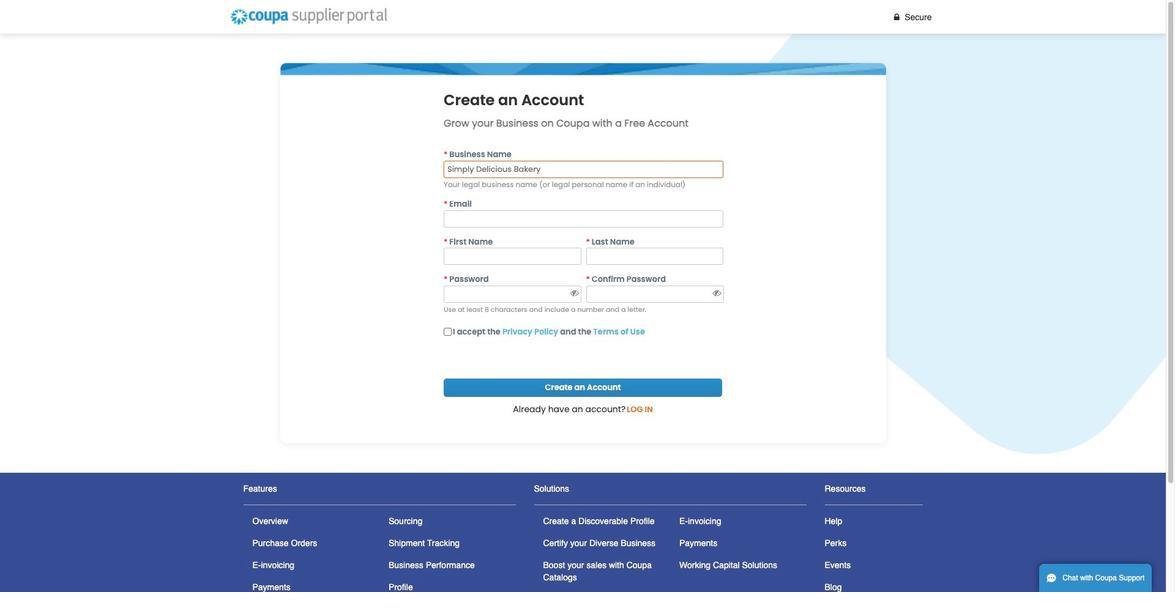 Task type: locate. For each thing, give the bounding box(es) containing it.
2 horizontal spatial fw image
[[891, 13, 902, 21]]

None text field
[[586, 248, 723, 265]]

None checkbox
[[444, 328, 452, 336]]

fw image
[[891, 13, 902, 21], [569, 289, 580, 298], [712, 289, 722, 298]]

None password field
[[444, 286, 582, 303], [586, 286, 724, 303], [444, 286, 582, 303], [586, 286, 724, 303]]

None text field
[[444, 161, 723, 178], [444, 210, 723, 228], [444, 248, 581, 265], [444, 161, 723, 178], [444, 210, 723, 228], [444, 248, 581, 265]]



Task type: describe. For each thing, give the bounding box(es) containing it.
coupa supplier portal image
[[224, 3, 393, 30]]

1 horizontal spatial fw image
[[712, 289, 722, 298]]

0 horizontal spatial fw image
[[569, 289, 580, 298]]



Task type: vqa. For each thing, say whether or not it's contained in the screenshot.
The 'Close' "image"
no



